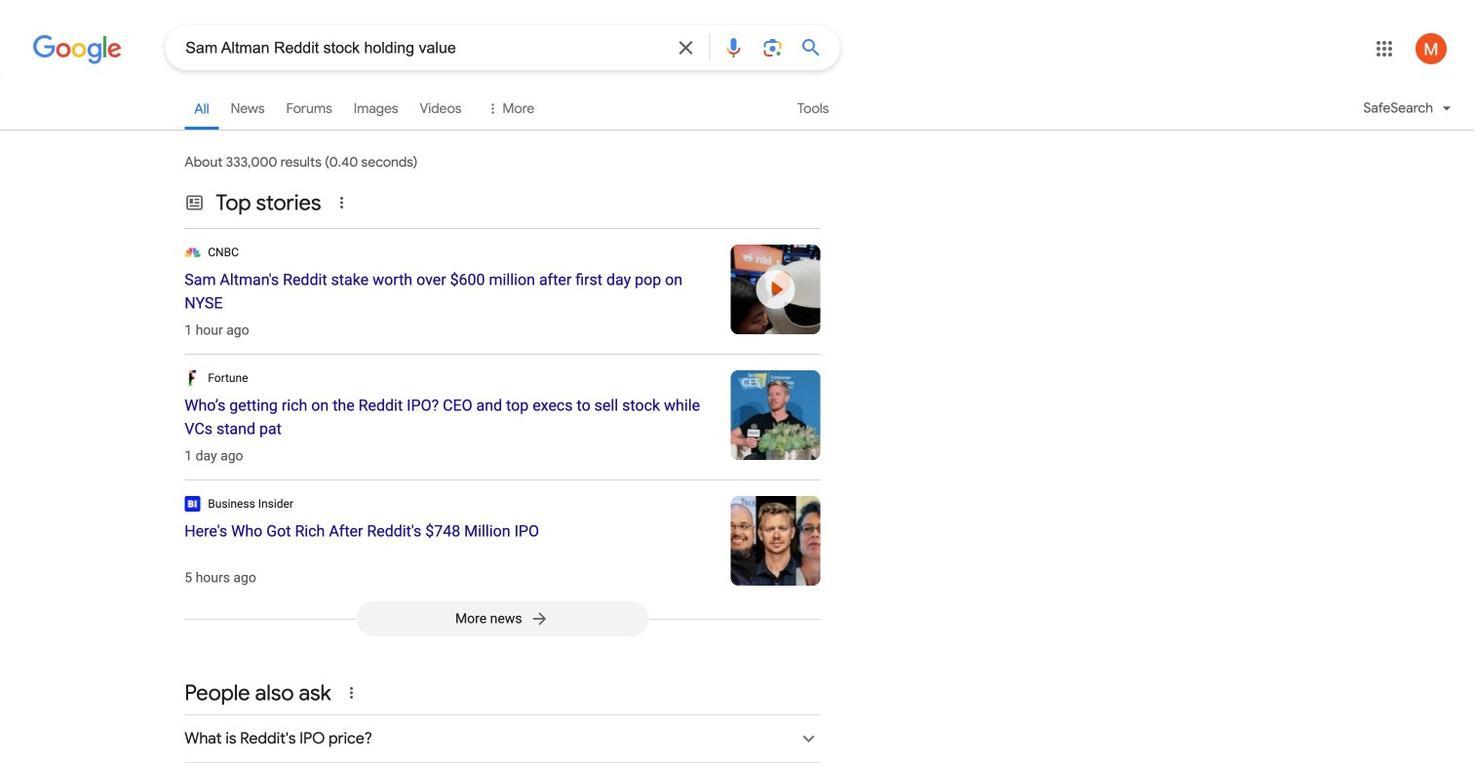 Task type: vqa. For each thing, say whether or not it's contained in the screenshot.
walking
no



Task type: locate. For each thing, give the bounding box(es) containing it.
0 vertical spatial heading
[[185, 268, 715, 315]]

1 vertical spatial heading
[[185, 394, 715, 441]]

Search text field
[[186, 37, 662, 61]]

heading
[[185, 268, 715, 315], [185, 394, 715, 441], [185, 520, 715, 543]]

None search field
[[0, 24, 840, 70]]

2 vertical spatial heading
[[185, 520, 715, 543]]

navigation
[[0, 86, 1474, 141]]

2 heading from the top
[[185, 394, 715, 441]]

3 heading from the top
[[185, 520, 715, 543]]



Task type: describe. For each thing, give the bounding box(es) containing it.
search by image image
[[761, 36, 784, 59]]

search by voice image
[[722, 36, 745, 59]]

google image
[[32, 35, 122, 64]]

1 heading from the top
[[185, 268, 715, 315]]



